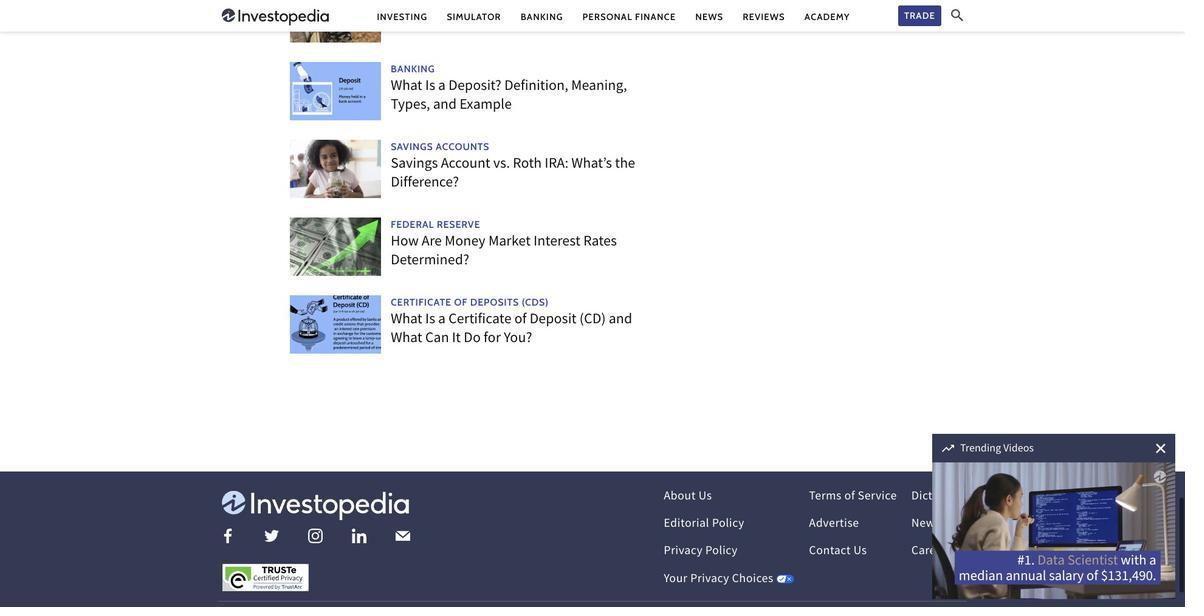 Task type: vqa. For each thing, say whether or not it's contained in the screenshot.
example
yes



Task type: describe. For each thing, give the bounding box(es) containing it.
deposit?
[[449, 73, 501, 95]]

terms of service
[[809, 485, 897, 504]]

2 horizontal spatial of
[[844, 485, 855, 504]]

manage your privacy choices image
[[776, 572, 795, 581]]

banking link
[[521, 11, 563, 23]]

simulator link
[[447, 11, 501, 23]]

advertise link
[[809, 513, 859, 531]]

market
[[488, 229, 531, 251]]

search image
[[951, 9, 963, 21]]

policy for privacy policy
[[705, 540, 738, 559]]

and for (cd)
[[609, 307, 632, 329]]

roth
[[513, 151, 542, 173]]

for
[[484, 326, 501, 348]]

account
[[441, 151, 490, 173]]

ira vs. certificate of deposit: what's the difference?
[[391, 0, 632, 36]]

do
[[464, 326, 481, 348]]

visit investopedia's facebook image
[[220, 526, 235, 541]]

investing link
[[377, 11, 427, 23]]

visit investopedia's linkedin image
[[352, 526, 366, 541]]

it
[[452, 326, 461, 348]]

(cd)
[[580, 307, 606, 329]]

about
[[664, 485, 696, 504]]

contact us link
[[809, 540, 867, 559]]

policy for editorial policy
[[712, 513, 744, 531]]

academy
[[805, 11, 850, 22]]

us for about us
[[699, 485, 712, 504]]

the for ira vs. certificate of deposit: what's the difference?
[[612, 0, 632, 17]]

banking
[[521, 11, 563, 22]]

reviews
[[743, 11, 785, 22]]

ceritificate of deposit image
[[290, 288, 381, 356]]

difference? for vs.
[[391, 15, 459, 36]]

savings account vs. roth ira: what's the difference? link
[[290, 132, 655, 205]]

meaning,
[[571, 73, 627, 95]]

what is a certificate of deposit (cd) and what can it do for you?
[[391, 307, 632, 348]]

dictionary
[[912, 485, 967, 504]]

what is a deposit? definition, meaning, types, and example
[[391, 73, 627, 114]]

visit investopedia's twitter image
[[264, 526, 279, 541]]

trending image
[[942, 445, 954, 452]]

a for deposit?
[[438, 73, 446, 95]]

interest
[[534, 229, 580, 251]]

ira
[[391, 0, 411, 17]]

example
[[460, 92, 512, 114]]

money
[[445, 229, 486, 251]]

green arrow rising over a stack of one-hundred dollar bills image
[[290, 210, 381, 278]]

editorial
[[664, 513, 709, 531]]

vs. inside savings account vs. roth ira: what's the difference?
[[493, 151, 510, 173]]

rates
[[583, 229, 617, 251]]

of inside ira vs. certificate of deposit: what's the difference?
[[499, 0, 511, 17]]

finance
[[635, 11, 676, 22]]

of inside "what is a certificate of deposit (cd) and what can it do for you?"
[[514, 307, 527, 329]]

personal
[[583, 11, 632, 22]]

editorial policy
[[664, 513, 744, 531]]

simulator
[[447, 11, 501, 22]]

visit investopedia's newsletter image
[[395, 526, 410, 541]]

us for contact us
[[854, 540, 867, 559]]

savings
[[391, 151, 438, 173]]

personal finance link
[[583, 11, 676, 23]]

contact
[[809, 540, 851, 559]]

how are money market interest rates determined? link
[[290, 210, 655, 283]]

0 vertical spatial news
[[695, 11, 723, 22]]

careers
[[912, 540, 952, 559]]

choices
[[732, 568, 774, 586]]

certificate inside ira vs. certificate of deposit: what's the difference?
[[433, 0, 496, 17]]

savings account vs. roth ira: what's the difference?
[[391, 151, 635, 192]]

definition,
[[504, 73, 568, 95]]

the for savings account vs. roth ira: what's the difference?
[[615, 151, 635, 173]]

is for certificate
[[425, 307, 435, 329]]

and for types,
[[433, 92, 457, 114]]

privacy policy link
[[664, 540, 738, 559]]

what for what is a certificate of deposit (cd) and what can it do for you?
[[391, 307, 422, 329]]

service
[[858, 485, 897, 504]]

ira vs. certificate of deposit: what's the difference? link
[[290, 0, 655, 50]]



Task type: locate. For each thing, give the bounding box(es) containing it.
what's
[[568, 0, 609, 17]]

privacy down editorial
[[664, 540, 703, 559]]

0 vertical spatial of
[[499, 0, 511, 17]]

2 vertical spatial of
[[844, 485, 855, 504]]

1 is from the top
[[425, 73, 435, 95]]

news link up careers
[[912, 513, 940, 531]]

trending videos
[[960, 441, 1034, 458]]

vs. right ira
[[414, 0, 430, 17]]

difference? for account
[[391, 170, 459, 192]]

vs. left roth
[[493, 151, 510, 173]]

is
[[425, 73, 435, 95], [425, 307, 435, 329]]

truste image
[[223, 561, 309, 589]]

is left deposit? at the left top of the page
[[425, 73, 435, 95]]

the right the what's in the top of the page
[[615, 151, 635, 173]]

1 vertical spatial news link
[[912, 513, 940, 531]]

a left deposit? at the left top of the page
[[438, 73, 446, 95]]

your privacy choices link
[[664, 568, 795, 586]]

policy up your privacy choices
[[705, 540, 738, 559]]

editorial policy link
[[664, 513, 744, 531]]

1 vertical spatial is
[[425, 307, 435, 329]]

policy
[[712, 513, 744, 531], [705, 540, 738, 559]]

0 vertical spatial investopedia homepage image
[[222, 7, 329, 27]]

1 vertical spatial certificate
[[449, 307, 511, 329]]

and right '(cd)'
[[609, 307, 632, 329]]

1 vertical spatial privacy
[[690, 568, 729, 586]]

the
[[612, 0, 632, 17], [615, 151, 635, 173]]

you?
[[504, 326, 532, 348]]

videos
[[1003, 441, 1034, 458]]

careers link
[[912, 540, 952, 559]]

us right the contact on the right bottom of page
[[854, 540, 867, 559]]

us right about
[[699, 485, 712, 504]]

ira:
[[545, 151, 569, 173]]

1 vertical spatial us
[[854, 540, 867, 559]]

video player application
[[932, 463, 1175, 599]]

1 horizontal spatial vs.
[[493, 151, 510, 173]]

1 a from the top
[[438, 73, 446, 95]]

academy link
[[805, 11, 850, 23]]

close image
[[1156, 443, 1166, 453]]

visit investopedia's instagram image
[[308, 526, 322, 541]]

and inside what is a deposit? definition, meaning, types, and example
[[433, 92, 457, 114]]

us
[[699, 485, 712, 504], [854, 540, 867, 559]]

1 horizontal spatial and
[[609, 307, 632, 329]]

what inside what is a deposit? definition, meaning, types, and example
[[391, 73, 422, 95]]

is for deposit?
[[425, 73, 435, 95]]

news link right finance
[[695, 11, 723, 23]]

terms of service link
[[809, 485, 897, 504]]

1 vertical spatial difference?
[[391, 170, 459, 192]]

a inside "what is a certificate of deposit (cd) and what can it do for you?"
[[438, 307, 446, 329]]

0 vertical spatial a
[[438, 73, 446, 95]]

privacy policy
[[664, 540, 738, 559]]

what for what is a deposit? definition, meaning, types, and example
[[391, 73, 422, 95]]

2 a from the top
[[438, 307, 446, 329]]

1 what from the top
[[391, 73, 422, 95]]

1 vertical spatial the
[[615, 151, 635, 173]]

vs.
[[414, 0, 430, 17], [493, 151, 510, 173]]

1 horizontal spatial of
[[514, 307, 527, 329]]

1 vertical spatial and
[[609, 307, 632, 329]]

0 horizontal spatial and
[[433, 92, 457, 114]]

0 horizontal spatial of
[[499, 0, 511, 17]]

1 difference? from the top
[[391, 15, 459, 36]]

types,
[[391, 92, 430, 114]]

deposit:
[[514, 0, 565, 17]]

privacy
[[664, 540, 703, 559], [690, 568, 729, 586]]

news link
[[695, 11, 723, 23], [912, 513, 940, 531]]

2 what from the top
[[391, 307, 422, 329]]

contact us
[[809, 540, 867, 559]]

0 horizontal spatial news link
[[695, 11, 723, 23]]

is left it
[[425, 307, 435, 329]]

terms
[[809, 485, 842, 504]]

the inside savings account vs. roth ira: what's the difference?
[[615, 151, 635, 173]]

0 vertical spatial is
[[425, 73, 435, 95]]

certificate inside "what is a certificate of deposit (cd) and what can it do for you?"
[[449, 307, 511, 329]]

news up careers
[[912, 513, 940, 531]]

your
[[664, 568, 688, 586]]

news
[[695, 11, 723, 22], [912, 513, 940, 531]]

a inside what is a deposit? definition, meaning, types, and example
[[438, 73, 446, 95]]

trade
[[904, 10, 935, 21]]

2 is from the top
[[425, 307, 435, 329]]

the right what's
[[612, 0, 632, 17]]

deposit: money held in a bank account. image
[[290, 54, 381, 123]]

little girl with money jar labeled "college" image
[[290, 132, 381, 201]]

difference?
[[391, 15, 459, 36], [391, 170, 459, 192]]

1 horizontal spatial news
[[912, 513, 940, 531]]

main content
[[270, 0, 1175, 599]]

how
[[391, 229, 419, 251]]

what is a deposit? definition, meaning, types, and example link
[[290, 54, 655, 127]]

determined?
[[391, 248, 469, 270]]

what is a certificate of deposit (cd) and what can it do for you? link
[[290, 288, 655, 361]]

trending
[[960, 441, 1001, 458]]

dictionary link
[[912, 485, 967, 504]]

policy up privacy policy
[[712, 513, 744, 531]]

3 what from the top
[[391, 326, 422, 348]]

of
[[499, 0, 511, 17], [514, 307, 527, 329], [844, 485, 855, 504]]

1 vertical spatial a
[[438, 307, 446, 329]]

0 vertical spatial news link
[[695, 11, 723, 23]]

a for certificate
[[438, 307, 446, 329]]

1 vertical spatial investopedia homepage image
[[218, 489, 413, 518]]

0 vertical spatial difference?
[[391, 15, 459, 36]]

0 vertical spatial the
[[612, 0, 632, 17]]

main content containing ira vs. certificate of deposit: what's the difference?
[[270, 0, 1175, 599]]

of right terms
[[844, 485, 855, 504]]

trade link
[[898, 5, 941, 26]]

1 vertical spatial of
[[514, 307, 527, 329]]

news right finance
[[695, 11, 723, 22]]

personal finance
[[583, 11, 676, 22]]

are
[[422, 229, 442, 251]]

1 vertical spatial news
[[912, 513, 940, 531]]

1 vertical spatial vs.
[[493, 151, 510, 173]]

deposit
[[530, 307, 577, 329]]

0 vertical spatial vs.
[[414, 0, 430, 17]]

0 horizontal spatial us
[[699, 485, 712, 504]]

reviews link
[[743, 11, 785, 23]]

and inside "what is a certificate of deposit (cd) and what can it do for you?"
[[609, 307, 632, 329]]

your privacy choices
[[664, 568, 774, 586]]

0 vertical spatial certificate
[[433, 0, 496, 17]]

a left it
[[438, 307, 446, 329]]

2 difference? from the top
[[391, 170, 459, 192]]

investopedia homepage image
[[222, 7, 329, 27], [218, 489, 413, 518]]

is inside "what is a certificate of deposit (cd) and what can it do for you?"
[[425, 307, 435, 329]]

difference? inside savings account vs. roth ira: what's the difference?
[[391, 170, 459, 192]]

and right 'types,'
[[433, 92, 457, 114]]

advertise
[[809, 513, 859, 531]]

is inside what is a deposit? definition, meaning, types, and example
[[425, 73, 435, 95]]

1 horizontal spatial news link
[[912, 513, 940, 531]]

a
[[438, 73, 446, 95], [438, 307, 446, 329]]

vs. inside ira vs. certificate of deposit: what's the difference?
[[414, 0, 430, 17]]

about us link
[[664, 485, 712, 504]]

0 horizontal spatial vs.
[[414, 0, 430, 17]]

what's
[[571, 151, 612, 173]]

privacy down privacy policy link
[[690, 568, 729, 586]]

what
[[391, 73, 422, 95], [391, 307, 422, 329], [391, 326, 422, 348]]

investing
[[377, 11, 427, 22]]

and
[[433, 92, 457, 114], [609, 307, 632, 329]]

0 horizontal spatial news
[[695, 11, 723, 22]]

of left deposit:
[[499, 0, 511, 17]]

0 vertical spatial us
[[699, 485, 712, 504]]

1 vertical spatial policy
[[705, 540, 738, 559]]

0 vertical spatial and
[[433, 92, 457, 114]]

0 vertical spatial privacy
[[664, 540, 703, 559]]

can
[[425, 326, 449, 348]]

of left deposit
[[514, 307, 527, 329]]

certificate
[[433, 0, 496, 17], [449, 307, 511, 329]]

difference? inside ira vs. certificate of deposit: what's the difference?
[[391, 15, 459, 36]]

the inside ira vs. certificate of deposit: what's the difference?
[[612, 0, 632, 17]]

about us
[[664, 485, 712, 504]]

how are money market interest rates determined?
[[391, 229, 617, 270]]

1 horizontal spatial us
[[854, 540, 867, 559]]

0 vertical spatial policy
[[712, 513, 744, 531]]



